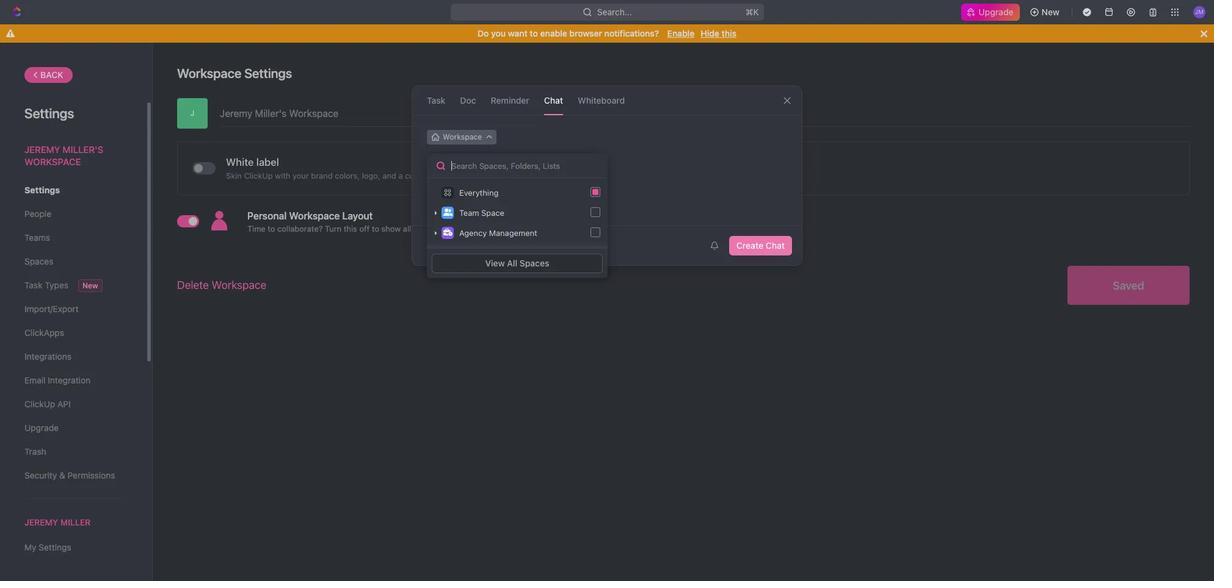 Task type: vqa. For each thing, say whether or not it's contained in the screenshot.
the right THE HIDE
no



Task type: locate. For each thing, give the bounding box(es) containing it.
spaces
[[24, 256, 53, 267], [520, 258, 549, 269]]

workspace up collaborate?
[[289, 211, 340, 222]]

0 horizontal spatial task
[[24, 280, 42, 291]]

0 horizontal spatial this
[[344, 224, 357, 234]]

saved
[[1113, 279, 1144, 292]]

1 vertical spatial this
[[344, 224, 357, 234]]

task left doc
[[427, 95, 445, 105]]

dialog containing task
[[412, 85, 802, 266]]

user group image
[[443, 209, 452, 216]]

workspace inside jeremy miller's workspace
[[24, 156, 81, 167]]

1 jeremy from the top
[[24, 144, 60, 155]]

upgrade
[[979, 7, 1014, 17], [24, 423, 59, 434]]

1 vertical spatial new
[[82, 282, 98, 291]]

0 horizontal spatial chat
[[544, 95, 563, 105]]

security & permissions
[[24, 471, 115, 481]]

this inside personal workspace layout time to collaborate? turn this off to show all features designed for team productivity.
[[344, 224, 357, 234]]

workspace right delete at left
[[212, 279, 266, 292]]

trash link
[[24, 442, 122, 463]]

want
[[508, 28, 528, 38]]

workspace
[[177, 66, 241, 81], [443, 133, 482, 142], [24, 156, 81, 167], [289, 211, 340, 222], [212, 279, 266, 292]]

reminder
[[491, 95, 529, 105]]

clickup
[[244, 171, 273, 180], [24, 399, 55, 410]]

people
[[24, 209, 51, 219]]

workspace down 'miller's'
[[24, 156, 81, 167]]

clickup down label
[[244, 171, 273, 180]]

task inside settings element
[[24, 280, 42, 291]]

1 vertical spatial task
[[24, 280, 42, 291]]

to down personal
[[268, 224, 275, 234]]

custom
[[405, 171, 432, 180]]

task for task types
[[24, 280, 42, 291]]

view all spaces button
[[432, 254, 603, 274]]

Team Na﻿me text field
[[220, 98, 1190, 126]]

2 jeremy from the top
[[24, 518, 58, 528]]

jeremy inside jeremy miller's workspace
[[24, 144, 60, 155]]

hide
[[701, 28, 719, 38]]

my settings link
[[24, 538, 122, 559]]

my settings
[[24, 543, 71, 553]]

chat right create
[[766, 241, 785, 251]]

upgrade link left "new" 'button'
[[961, 4, 1020, 21]]

spaces link
[[24, 252, 122, 272]]

to right want
[[530, 28, 538, 38]]

email integration link
[[24, 371, 122, 391]]

0 vertical spatial upgrade link
[[961, 4, 1020, 21]]

team
[[459, 208, 479, 218]]

workspace settings
[[177, 66, 292, 81]]

create
[[736, 241, 763, 251]]

team
[[495, 224, 513, 234]]

logo,
[[362, 171, 380, 180]]

to right off
[[372, 224, 379, 234]]

0 horizontal spatial to
[[268, 224, 275, 234]]

task for task
[[427, 95, 445, 105]]

1 vertical spatial jeremy
[[24, 518, 58, 528]]

search...
[[597, 7, 632, 17]]

notifications?
[[604, 28, 659, 38]]

team space
[[459, 208, 504, 218]]

0 vertical spatial jeremy
[[24, 144, 60, 155]]

jeremy left 'miller's'
[[24, 144, 60, 155]]

jeremy up my settings
[[24, 518, 58, 528]]

and
[[382, 171, 396, 180]]

all
[[403, 224, 411, 234]]

1 horizontal spatial spaces
[[520, 258, 549, 269]]

to
[[530, 28, 538, 38], [268, 224, 275, 234], [372, 224, 379, 234]]

0 horizontal spatial clickup
[[24, 399, 55, 410]]

task button
[[427, 86, 445, 115]]

2 horizontal spatial to
[[530, 28, 538, 38]]

0 horizontal spatial upgrade
[[24, 423, 59, 434]]

delete workspace
[[177, 279, 266, 292]]

email
[[24, 376, 45, 386]]

1 horizontal spatial upgrade
[[979, 7, 1014, 17]]

0 horizontal spatial spaces
[[24, 256, 53, 267]]

new
[[1042, 7, 1060, 17], [82, 282, 98, 291]]

import/export link
[[24, 299, 122, 320]]

doc button
[[460, 86, 476, 115]]

0 vertical spatial new
[[1042, 7, 1060, 17]]

clickup api link
[[24, 395, 122, 415]]

1 vertical spatial upgrade
[[24, 423, 59, 434]]

upgrade link
[[961, 4, 1020, 21], [24, 418, 122, 439]]

new inside 'button'
[[1042, 7, 1060, 17]]

jeremy
[[24, 144, 60, 155], [24, 518, 58, 528]]

delete workspace button
[[177, 272, 266, 299]]

this
[[722, 28, 736, 38], [344, 224, 357, 234]]

this right hide
[[722, 28, 736, 38]]

1 horizontal spatial new
[[1042, 7, 1060, 17]]

import/export
[[24, 304, 79, 315]]

1 horizontal spatial clickup
[[244, 171, 273, 180]]

upgrade link up trash link
[[24, 418, 122, 439]]

jeremy miller
[[24, 518, 91, 528]]

spaces right all
[[520, 258, 549, 269]]

1 horizontal spatial task
[[427, 95, 445, 105]]

back link
[[24, 67, 72, 83]]

settings
[[244, 66, 292, 81], [24, 106, 74, 122], [24, 185, 60, 195], [39, 543, 71, 553]]

dialog
[[412, 85, 802, 266]]

0 vertical spatial clickup
[[244, 171, 273, 180]]

spaces down teams
[[24, 256, 53, 267]]

task left types
[[24, 280, 42, 291]]

0 vertical spatial this
[[722, 28, 736, 38]]

upgrade down clickup api
[[24, 423, 59, 434]]

permissions
[[68, 471, 115, 481]]

1 vertical spatial clickup
[[24, 399, 55, 410]]

1 horizontal spatial chat
[[766, 241, 785, 251]]

1 vertical spatial chat
[[766, 241, 785, 251]]

1 vertical spatial upgrade link
[[24, 418, 122, 439]]

off
[[359, 224, 370, 234]]

0 vertical spatial upgrade
[[979, 7, 1014, 17]]

0 vertical spatial task
[[427, 95, 445, 105]]

trash
[[24, 447, 46, 457]]

colors,
[[335, 171, 360, 180]]

clickup inside the white label skin clickup with your brand colors, logo, and a custom url.
[[244, 171, 273, 180]]

1 horizontal spatial to
[[372, 224, 379, 234]]

reminder button
[[491, 86, 529, 115]]

integration
[[48, 376, 90, 386]]

api
[[57, 399, 71, 410]]

task inside dialog
[[427, 95, 445, 105]]

you
[[491, 28, 506, 38]]

create chat button
[[729, 236, 792, 256]]

view
[[485, 258, 505, 269]]

workspace inside personal workspace layout time to collaborate? turn this off to show all features designed for team productivity.
[[289, 211, 340, 222]]

0 horizontal spatial new
[[82, 282, 98, 291]]

workspace down doc button
[[443, 133, 482, 142]]

new button
[[1025, 2, 1067, 22]]

clickup left api
[[24, 399, 55, 410]]

this left off
[[344, 224, 357, 234]]

upgrade left "new" 'button'
[[979, 7, 1014, 17]]

layout
[[342, 211, 373, 222]]

personal workspace layout time to collaborate? turn this off to show all features designed for team productivity.
[[247, 211, 561, 234]]

1 horizontal spatial upgrade link
[[961, 4, 1020, 21]]

workspace button
[[427, 130, 497, 145]]

chat right 'reminder'
[[544, 95, 563, 105]]

people link
[[24, 204, 122, 225]]

miller
[[60, 518, 91, 528]]

task
[[427, 95, 445, 105], [24, 280, 42, 291]]



Task type: describe. For each thing, give the bounding box(es) containing it.
show
[[381, 224, 401, 234]]

teams
[[24, 233, 50, 243]]

upgrade inside settings element
[[24, 423, 59, 434]]

email integration
[[24, 376, 90, 386]]

agency
[[459, 228, 487, 238]]

teams link
[[24, 228, 122, 249]]

private
[[449, 241, 476, 251]]

view all spaces
[[485, 258, 549, 269]]

⌘k
[[745, 7, 759, 17]]

delete
[[177, 279, 209, 292]]

chat button
[[544, 86, 563, 115]]

enable
[[667, 28, 695, 38]]

miller's
[[63, 144, 103, 155]]

doc
[[460, 95, 476, 105]]

clickup inside 'link'
[[24, 399, 55, 410]]

workspace button
[[427, 130, 497, 145]]

jeremy miller's workspace
[[24, 144, 103, 167]]

Search Spaces, Folders, Lists text field
[[427, 154, 608, 178]]

for
[[482, 224, 492, 234]]

my
[[24, 543, 36, 553]]

white
[[226, 156, 254, 168]]

Name this Chat... field
[[412, 152, 802, 167]]

url.
[[434, 171, 452, 180]]

spaces inside button
[[520, 258, 549, 269]]

jeremy for jeremy miller's workspace
[[24, 144, 60, 155]]

label
[[256, 156, 279, 168]]

&
[[59, 471, 65, 481]]

spaces inside settings element
[[24, 256, 53, 267]]

your
[[293, 171, 309, 180]]

workspace inside dropdown button
[[443, 133, 482, 142]]

chat inside button
[[766, 241, 785, 251]]

designed
[[446, 224, 480, 234]]

do you want to enable browser notifications? enable hide this
[[478, 28, 736, 38]]

space
[[481, 208, 504, 218]]

integrations link
[[24, 347, 122, 368]]

workspace up j
[[177, 66, 241, 81]]

time
[[247, 224, 266, 234]]

settings link
[[24, 180, 122, 201]]

whiteboard
[[578, 95, 625, 105]]

skin
[[226, 171, 242, 180]]

j
[[190, 109, 194, 118]]

0 horizontal spatial upgrade link
[[24, 418, 122, 439]]

security & permissions link
[[24, 466, 122, 487]]

back
[[40, 70, 63, 80]]

0 vertical spatial chat
[[544, 95, 563, 105]]

1 horizontal spatial this
[[722, 28, 736, 38]]

enable
[[540, 28, 567, 38]]

saved button
[[1068, 266, 1190, 305]]

task types
[[24, 280, 68, 291]]

business time image
[[443, 229, 452, 237]]

everything
[[459, 188, 499, 198]]

turn
[[325, 224, 341, 234]]

types
[[45, 280, 68, 291]]

jeremy for jeremy miller
[[24, 518, 58, 528]]

with
[[275, 171, 290, 180]]

a
[[398, 171, 403, 180]]

white label skin clickup with your brand colors, logo, and a custom url.
[[226, 156, 452, 180]]

integrations
[[24, 352, 71, 362]]

settings element
[[0, 43, 153, 582]]

create chat
[[736, 241, 785, 251]]

personal
[[247, 211, 287, 222]]

new inside settings element
[[82, 282, 98, 291]]

agency management
[[459, 228, 537, 238]]

collaborate?
[[277, 224, 323, 234]]

productivity.
[[515, 224, 561, 234]]

brand
[[311, 171, 333, 180]]

clickapps link
[[24, 323, 122, 344]]

management
[[489, 228, 537, 238]]

clickup api
[[24, 399, 71, 410]]

features
[[413, 224, 444, 234]]

all
[[507, 258, 517, 269]]

clickapps
[[24, 328, 64, 338]]

do
[[478, 28, 489, 38]]

browser
[[569, 28, 602, 38]]

security
[[24, 471, 57, 481]]



